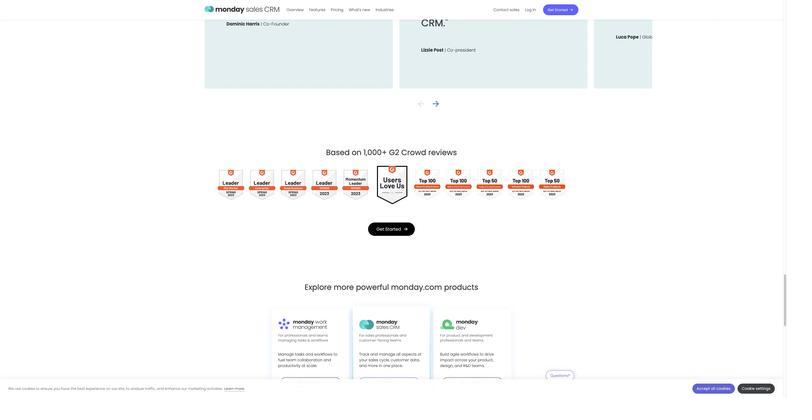 Task type: describe. For each thing, give the bounding box(es) containing it.
questions? button
[[546, 371, 575, 385]]

products
[[445, 282, 479, 293]]

pricing link
[[329, 5, 347, 14]]

r&d
[[464, 363, 471, 369]]

teams for track and manage all aspects of your sales cycle, customer data, and more in one place.
[[390, 338, 402, 343]]

what's new
[[349, 7, 371, 12]]

activities.
[[207, 386, 223, 391]]

features
[[310, 7, 326, 12]]

questions?
[[551, 373, 570, 378]]

based
[[326, 147, 350, 158]]

monday dev logo image
[[441, 318, 478, 332]]

overview link
[[284, 5, 307, 14]]

founder
[[272, 21, 290, 27]]

more inside track and manage all aspects of your sales cycle, customer data, and more in one place.
[[368, 363, 378, 369]]

all inside button
[[712, 386, 716, 392]]

learn more link
[[224, 386, 244, 392]]

all inside track and manage all aspects of your sales cycle, customer data, and more in one place.
[[397, 352, 401, 357]]

product,
[[478, 357, 494, 363]]

lizzie post | co-president
[[422, 47, 476, 53]]

workflows inside manage tasks and workflows to fuel team collaboration and productivity at scale.
[[314, 352, 333, 357]]

co- for president
[[448, 47, 456, 53]]

analyze
[[131, 386, 144, 391]]

cookies for all
[[717, 386, 731, 392]]

log in link
[[523, 5, 539, 14]]

started for build agile workflows to drive impact across your product, design, and r&d teams.
[[467, 380, 480, 385]]

dialog containing we use cookies to ensure you have the best experience on our site, to analyze traffic, and enhance our marketing activities.
[[0, 380, 784, 398]]

for sales professionals and customer-facing teams
[[360, 333, 407, 343]]

get inside main element
[[548, 7, 555, 12]]

for for build
[[441, 333, 446, 338]]

0 vertical spatial on
[[352, 147, 362, 158]]

contact
[[494, 7, 509, 12]]

aspects
[[402, 352, 417, 357]]

overview
[[287, 7, 304, 12]]

client
[[658, 34, 671, 40]]

have
[[61, 386, 70, 391]]

industries link
[[373, 5, 397, 14]]

tasks inside manage tasks and workflows to fuel team collaboration and productivity at scale.
[[295, 352, 305, 357]]

learn
[[224, 386, 234, 391]]

teams for build agile workflows to drive impact across your product, design, and r&d teams.
[[473, 338, 484, 343]]

started inside main element
[[555, 7, 568, 12]]

cookie settings
[[743, 386, 771, 392]]

lizzie
[[422, 47, 433, 53]]

professionals inside 'for product and development professionals and teams'
[[441, 338, 464, 343]]

get started button for manage tasks and workflows to fuel team collaboration and productivity at scale.
[[281, 378, 341, 387]]

to inside manage tasks and workflows to fuel team collaboration and productivity at scale.
[[334, 352, 338, 357]]

get for build agile workflows to drive impact across your product, design, and r&d teams.
[[460, 380, 466, 385]]

| for lizzie post
[[445, 47, 446, 53]]

global
[[643, 34, 657, 40]]

settings
[[756, 386, 771, 392]]

g2
[[389, 147, 400, 158]]

sales for for
[[366, 333, 375, 338]]

teams.
[[472, 363, 485, 369]]

for for manage
[[278, 333, 284, 338]]

product
[[447, 333, 461, 338]]

crowd
[[402, 147, 427, 158]]

scale.
[[307, 363, 318, 369]]

next item image
[[433, 101, 439, 107]]

get started inside main element
[[548, 7, 568, 12]]

cookie settings button
[[738, 384, 776, 394]]

main element
[[284, 0, 579, 20]]

features link
[[307, 5, 329, 14]]

build agile workflows to drive impact across your product, design, and r&d teams.
[[441, 352, 494, 369]]

dominic harris | co-founder
[[227, 21, 290, 27]]

accept all cookies
[[697, 386, 731, 392]]

sales for contact
[[510, 7, 520, 12]]

teams inside for professionals and teams managing tasks & workflows
[[317, 333, 328, 338]]

for product and development professionals and teams
[[441, 333, 493, 343]]

manage
[[278, 352, 294, 357]]

co- for founder
[[263, 21, 272, 27]]

new
[[363, 7, 371, 12]]

what's new link
[[347, 5, 373, 14]]

2 vertical spatial more
[[235, 386, 244, 391]]

workflows inside for professionals and teams managing tasks & workflows
[[311, 338, 328, 343]]

monday sales crm logo image
[[360, 318, 400, 332]]

get started for track and manage all aspects of your sales cycle, customer data, and more in one place.
[[376, 380, 396, 385]]

customer
[[391, 357, 409, 363]]

data,
[[410, 357, 420, 363]]

reviews
[[429, 147, 457, 158]]

cycle,
[[380, 357, 390, 363]]

monday.com
[[391, 282, 443, 293]]

1 horizontal spatial in
[[533, 7, 537, 12]]

agile
[[451, 352, 460, 357]]

experience
[[86, 386, 105, 391]]

based on 1,000+ g2 crowd reviews
[[326, 147, 457, 158]]

marketing
[[188, 386, 206, 391]]

explore more powerful monday.com products
[[305, 282, 479, 293]]

list containing contact sales
[[491, 0, 539, 20]]

sales inside track and manage all aspects of your sales cycle, customer data, and more in one place.
[[369, 357, 379, 363]]



Task type: vqa. For each thing, say whether or not it's contained in the screenshot.
For within the For professionals and teams managing tasks & workflows
yes



Task type: locate. For each thing, give the bounding box(es) containing it.
cookies right accept on the right
[[717, 386, 731, 392]]

ensure
[[41, 386, 53, 391]]

1 horizontal spatial for
[[360, 333, 365, 338]]

sales right contact
[[510, 7, 520, 12]]

1 horizontal spatial professionals
[[376, 333, 399, 338]]

0 vertical spatial more
[[334, 282, 354, 293]]

started for manage tasks and workflows to fuel team collaboration and productivity at scale.
[[305, 380, 318, 385]]

tasks left &
[[298, 338, 307, 343]]

more right the learn
[[235, 386, 244, 391]]

1 horizontal spatial teams
[[390, 338, 402, 343]]

previous item button
[[418, 101, 424, 107]]

next item button
[[433, 101, 439, 107]]

pope
[[628, 34, 639, 40]]

your up r&d
[[469, 357, 477, 363]]

1 horizontal spatial on
[[352, 147, 362, 158]]

manage tasks and workflows to fuel team collaboration and productivity at scale.
[[278, 352, 338, 369]]

g2 spring 2023 crm report badges image
[[216, 163, 568, 207]]

drive
[[485, 352, 494, 357]]

to inside build agile workflows to drive impact across your product, design, and r&d teams.
[[480, 352, 484, 357]]

for left product
[[441, 333, 446, 338]]

sales inside for sales professionals and customer-facing teams
[[366, 333, 375, 338]]

1 our from the left
[[112, 386, 117, 391]]

across
[[455, 357, 468, 363]]

manager
[[692, 34, 712, 40]]

all up customer
[[397, 352, 401, 357]]

1 vertical spatial more
[[368, 363, 378, 369]]

| right the harris
[[261, 21, 262, 27]]

cookies
[[22, 386, 35, 391], [717, 386, 731, 392]]

1 horizontal spatial |
[[445, 47, 446, 53]]

workflows up collaboration
[[314, 352, 333, 357]]

fuel
[[278, 357, 285, 363]]

get started for build agile workflows to drive impact across your product, design, and r&d teams.
[[460, 380, 480, 385]]

teams right facing
[[390, 338, 402, 343]]

our
[[112, 386, 117, 391], [181, 386, 187, 391]]

pricing
[[331, 7, 344, 12]]

your down track
[[360, 357, 368, 363]]

2 for from the left
[[360, 333, 365, 338]]

traffic,
[[145, 386, 156, 391]]

monday work-management logo image
[[278, 318, 328, 332]]

0 horizontal spatial cookies
[[22, 386, 35, 391]]

the
[[71, 386, 76, 391]]

2 our from the left
[[181, 386, 187, 391]]

2 horizontal spatial more
[[368, 363, 378, 369]]

| right 'post'
[[445, 47, 446, 53]]

harris
[[246, 21, 260, 27]]

explore
[[305, 282, 332, 293]]

cookies for use
[[22, 386, 35, 391]]

sales inside button
[[510, 7, 520, 12]]

tasks
[[298, 338, 307, 343], [295, 352, 305, 357]]

1 vertical spatial in
[[379, 363, 383, 369]]

0 horizontal spatial your
[[360, 357, 368, 363]]

accept all cookies button
[[693, 384, 736, 394]]

accept
[[697, 386, 711, 392]]

&
[[308, 338, 310, 343]]

our right enhance
[[181, 386, 187, 391]]

|
[[261, 21, 262, 27], [641, 34, 642, 40], [445, 47, 446, 53]]

0 vertical spatial sales
[[510, 7, 520, 12]]

sales
[[510, 7, 520, 12], [366, 333, 375, 338], [369, 357, 379, 363]]

what's
[[349, 7, 362, 12]]

luca
[[617, 34, 627, 40]]

build
[[441, 352, 450, 357]]

tasks up team
[[295, 352, 305, 357]]

get started for manage tasks and workflows to fuel team collaboration and productivity at scale.
[[298, 380, 318, 385]]

in inside track and manage all aspects of your sales cycle, customer data, and more in one place.
[[379, 363, 383, 369]]

1 vertical spatial tasks
[[295, 352, 305, 357]]

for up track
[[360, 333, 365, 338]]

1 vertical spatial |
[[641, 34, 642, 40]]

teams inside for sales professionals and customer-facing teams
[[390, 338, 402, 343]]

and inside build agile workflows to drive impact across your product, design, and r&d teams.
[[455, 363, 463, 369]]

track
[[360, 352, 370, 357]]

customer-
[[360, 338, 378, 343]]

2 horizontal spatial professionals
[[441, 338, 464, 343]]

get started
[[548, 7, 568, 12], [377, 226, 401, 232], [298, 380, 318, 385], [376, 380, 396, 385], [460, 380, 480, 385]]

0 horizontal spatial |
[[261, 21, 262, 27]]

workflows inside build agile workflows to drive impact across your product, design, and r&d teams.
[[461, 352, 479, 357]]

dialog
[[0, 380, 784, 398]]

president
[[456, 47, 476, 53]]

0 horizontal spatial on
[[106, 386, 111, 391]]

tasks inside for professionals and teams managing tasks & workflows
[[298, 338, 307, 343]]

we use cookies to ensure you have the best experience on our site, to analyze traffic, and enhance our marketing activities. learn more
[[8, 386, 244, 391]]

of
[[418, 352, 422, 357]]

co- right the harris
[[263, 21, 272, 27]]

1 horizontal spatial more
[[334, 282, 354, 293]]

for inside for professionals and teams managing tasks & workflows
[[278, 333, 284, 338]]

workflows
[[311, 338, 328, 343], [314, 352, 333, 357], [461, 352, 479, 357]]

0 vertical spatial co-
[[263, 21, 272, 27]]

to
[[334, 352, 338, 357], [480, 352, 484, 357], [36, 386, 40, 391], [126, 386, 130, 391]]

dominic
[[227, 21, 245, 27]]

get started button
[[544, 4, 579, 15], [368, 223, 415, 236], [281, 378, 341, 387], [360, 378, 419, 387], [443, 378, 503, 387]]

collaboration
[[298, 357, 323, 363]]

all
[[397, 352, 401, 357], [712, 386, 716, 392]]

2 horizontal spatial teams
[[473, 338, 484, 343]]

on
[[352, 147, 362, 158], [106, 386, 111, 391]]

workflows up across
[[461, 352, 479, 357]]

co- right 'post'
[[448, 47, 456, 53]]

1 your from the left
[[360, 357, 368, 363]]

contact sales
[[494, 7, 520, 12]]

0 vertical spatial |
[[261, 21, 262, 27]]

track and manage all aspects of your sales cycle, customer data, and more in one place.
[[360, 352, 422, 369]]

0 horizontal spatial all
[[397, 352, 401, 357]]

place.
[[392, 363, 403, 369]]

1 horizontal spatial your
[[469, 357, 477, 363]]

log in
[[526, 7, 537, 12]]

previous item image
[[418, 101, 424, 107]]

professionals inside for professionals and teams managing tasks & workflows
[[285, 333, 308, 338]]

contact sales button
[[491, 5, 523, 14]]

all right accept on the right
[[712, 386, 716, 392]]

monday.com crm and sales image
[[205, 3, 280, 15]]

| right pope
[[641, 34, 642, 40]]

0 vertical spatial in
[[533, 7, 537, 12]]

1 vertical spatial on
[[106, 386, 111, 391]]

luca pope | global client solutions manager
[[617, 34, 712, 40]]

you
[[54, 386, 60, 391]]

1 vertical spatial co-
[[448, 47, 456, 53]]

1,000+
[[364, 147, 387, 158]]

get started button for build agile workflows to drive impact across your product, design, and r&d teams.
[[443, 378, 503, 387]]

0 horizontal spatial professionals
[[285, 333, 308, 338]]

in
[[533, 7, 537, 12], [379, 363, 383, 369]]

0 horizontal spatial in
[[379, 363, 383, 369]]

our left site,
[[112, 386, 117, 391]]

we
[[8, 386, 14, 391]]

professionals up 'agile' at right
[[441, 338, 464, 343]]

list
[[491, 0, 539, 20]]

manage
[[379, 352, 396, 357]]

1 vertical spatial sales
[[366, 333, 375, 338]]

1 horizontal spatial all
[[712, 386, 716, 392]]

teams inside 'for product and development professionals and teams'
[[473, 338, 484, 343]]

for up 'manage'
[[278, 333, 284, 338]]

managing
[[278, 338, 297, 343]]

0 vertical spatial all
[[397, 352, 401, 357]]

your
[[360, 357, 368, 363], [469, 357, 477, 363]]

get for manage tasks and workflows to fuel team collaboration and productivity at scale.
[[298, 380, 304, 385]]

0 horizontal spatial for
[[278, 333, 284, 338]]

facing
[[378, 338, 389, 343]]

0 vertical spatial tasks
[[298, 338, 307, 343]]

and inside for sales professionals and customer-facing teams
[[400, 333, 407, 338]]

2 horizontal spatial |
[[641, 34, 642, 40]]

design,
[[441, 363, 454, 369]]

1 horizontal spatial our
[[181, 386, 187, 391]]

log
[[526, 7, 532, 12]]

professionals inside for sales professionals and customer-facing teams
[[376, 333, 399, 338]]

for inside 'for product and development professionals and teams'
[[441, 333, 446, 338]]

cookies right use
[[22, 386, 35, 391]]

2 vertical spatial sales
[[369, 357, 379, 363]]

and
[[309, 333, 316, 338], [400, 333, 407, 338], [462, 333, 469, 338], [465, 338, 472, 343], [306, 352, 313, 357], [371, 352, 378, 357], [324, 357, 331, 363], [360, 363, 367, 369], [455, 363, 463, 369], [157, 386, 164, 391]]

use
[[15, 386, 21, 391]]

in right 'log'
[[533, 7, 537, 12]]

site,
[[118, 386, 125, 391]]

team
[[286, 357, 297, 363]]

get started button for track and manage all aspects of your sales cycle, customer data, and more in one place.
[[360, 378, 419, 387]]

| for dominic harris
[[261, 21, 262, 27]]

get
[[548, 7, 555, 12], [377, 226, 385, 232], [298, 380, 304, 385], [376, 380, 383, 385], [460, 380, 466, 385]]

on left 1,000+
[[352, 147, 362, 158]]

and inside for professionals and teams managing tasks & workflows
[[309, 333, 316, 338]]

impact
[[441, 357, 454, 363]]

started
[[555, 7, 568, 12], [386, 226, 401, 232], [305, 380, 318, 385], [384, 380, 396, 385], [467, 380, 480, 385]]

solutions
[[672, 34, 691, 40]]

0 horizontal spatial co-
[[263, 21, 272, 27]]

cookies inside button
[[717, 386, 731, 392]]

powerful
[[356, 282, 389, 293]]

more right explore
[[334, 282, 354, 293]]

productivity
[[278, 363, 301, 369]]

teams up product,
[[473, 338, 484, 343]]

your inside track and manage all aspects of your sales cycle, customer data, and more in one place.
[[360, 357, 368, 363]]

2 vertical spatial |
[[445, 47, 446, 53]]

teams
[[317, 333, 328, 338], [390, 338, 402, 343], [473, 338, 484, 343]]

your inside build agile workflows to drive impact across your product, design, and r&d teams.
[[469, 357, 477, 363]]

professionals down monday work-management logo
[[285, 333, 308, 338]]

post
[[434, 47, 444, 53]]

2 horizontal spatial for
[[441, 333, 446, 338]]

for professionals and teams managing tasks & workflows
[[278, 333, 328, 343]]

industries
[[376, 7, 394, 12]]

1 vertical spatial all
[[712, 386, 716, 392]]

1 horizontal spatial co-
[[448, 47, 456, 53]]

at
[[302, 363, 306, 369]]

teams right &
[[317, 333, 328, 338]]

professionals down monday sales crm logo
[[376, 333, 399, 338]]

0 horizontal spatial more
[[235, 386, 244, 391]]

best
[[77, 386, 85, 391]]

in left one
[[379, 363, 383, 369]]

2 your from the left
[[469, 357, 477, 363]]

sales down monday sales crm logo
[[366, 333, 375, 338]]

workflows right &
[[311, 338, 328, 343]]

more left one
[[368, 363, 378, 369]]

cookie
[[743, 386, 755, 392]]

for for track
[[360, 333, 365, 338]]

started for track and manage all aspects of your sales cycle, customer data, and more in one place.
[[384, 380, 396, 385]]

| for luca pope
[[641, 34, 642, 40]]

sales down track
[[369, 357, 379, 363]]

enhance
[[165, 386, 180, 391]]

0 horizontal spatial teams
[[317, 333, 328, 338]]

get for track and manage all aspects of your sales cycle, customer data, and more in one place.
[[376, 380, 383, 385]]

1 for from the left
[[278, 333, 284, 338]]

3 for from the left
[[441, 333, 446, 338]]

1 horizontal spatial cookies
[[717, 386, 731, 392]]

development
[[470, 333, 493, 338]]

for inside for sales professionals and customer-facing teams
[[360, 333, 365, 338]]

0 horizontal spatial our
[[112, 386, 117, 391]]

on right the 'experience'
[[106, 386, 111, 391]]

and inside dialog
[[157, 386, 164, 391]]



